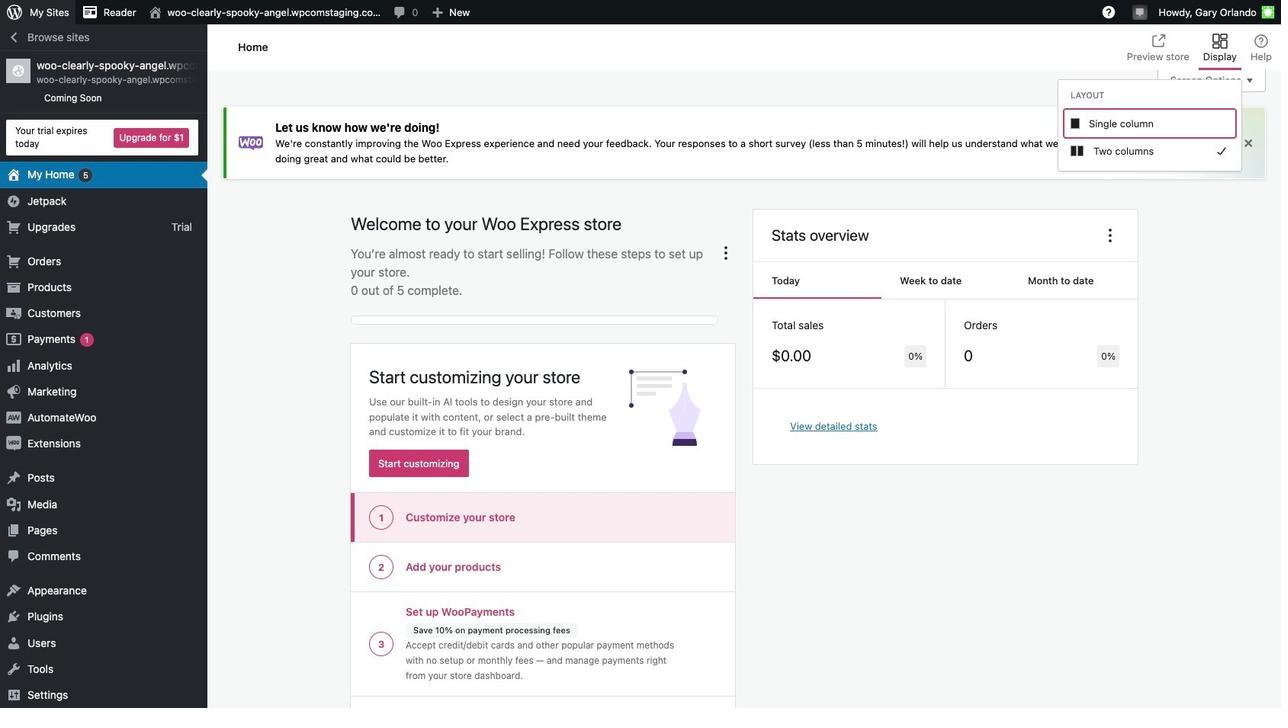 Task type: describe. For each thing, give the bounding box(es) containing it.
notification image
[[1134, 5, 1147, 18]]

1 vertical spatial tab list
[[754, 263, 1138, 300]]

customize your store illustration image
[[626, 360, 717, 451]]

task list options image
[[717, 244, 736, 263]]

toolbar navigation
[[0, 0, 1282, 27]]



Task type: vqa. For each thing, say whether or not it's contained in the screenshot.
the top tab list
yes



Task type: locate. For each thing, give the bounding box(es) containing it.
right image
[[1213, 142, 1231, 161]]

group
[[1065, 110, 1236, 165]]

display options image
[[1212, 32, 1230, 50]]

take the survey image
[[1205, 136, 1218, 149]]

main menu navigation
[[0, 24, 208, 709]]

tab list
[[1118, 24, 1282, 70], [754, 263, 1138, 300]]

0 vertical spatial tab list
[[1118, 24, 1282, 70]]



